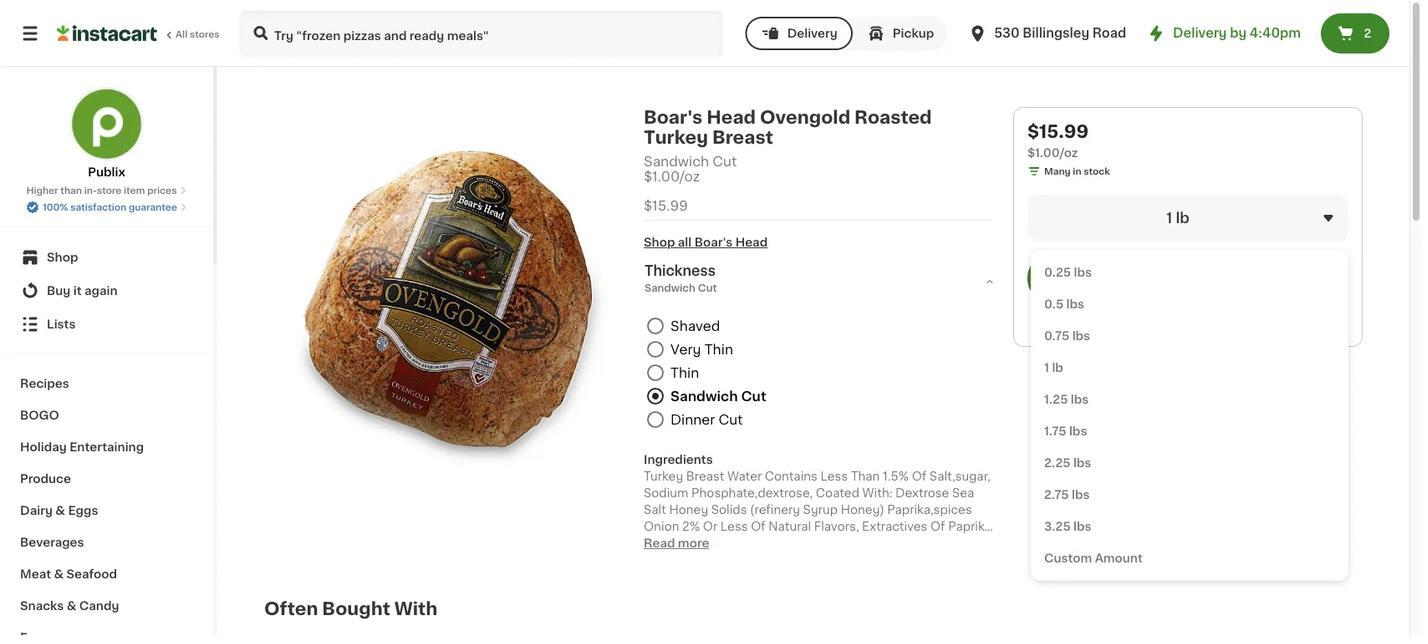 Task type: locate. For each thing, give the bounding box(es) containing it.
it
[[73, 285, 82, 297]]

satisfaction
[[70, 203, 127, 212]]

1 horizontal spatial delivery
[[1174, 27, 1228, 39]]

guarantee
[[129, 203, 177, 212]]

often
[[264, 600, 318, 618]]

lbs right 2.25
[[1074, 458, 1092, 469]]

recipes
[[20, 378, 69, 390]]

1 vertical spatial breast
[[687, 471, 725, 483]]

2.25 lbs
[[1045, 458, 1092, 469]]

cut up dinner cut
[[742, 390, 767, 403]]

0 vertical spatial lb
[[1177, 211, 1190, 225]]

2 horizontal spatial of
[[931, 521, 946, 533]]

breast down the ingredients
[[687, 471, 725, 483]]

cut for dinner cut
[[719, 413, 743, 427]]

1 horizontal spatial thin
[[705, 343, 734, 356]]

higher
[[26, 186, 58, 195]]

0 vertical spatial cut
[[713, 155, 737, 168]]

thin down very on the bottom left
[[671, 366, 700, 380]]

cut for sandwich cut $1.00/oz
[[713, 155, 737, 168]]

flavors,
[[814, 521, 860, 533]]

sandwich up dinner cut
[[671, 390, 738, 403]]

shop for shop
[[47, 252, 78, 263]]

often bought with
[[264, 600, 438, 618]]

1 vertical spatial 1 lb
[[1045, 362, 1064, 374]]

higher than in-store item prices
[[26, 186, 177, 195]]

& for dairy
[[55, 505, 65, 517]]

sodium
[[644, 488, 689, 500]]

save
[[1075, 320, 1105, 332]]

holiday entertaining link
[[10, 432, 203, 463]]

0 vertical spatial $15.99
[[1028, 123, 1089, 140]]

lbs right the 2.75 at the right of the page
[[1072, 489, 1090, 501]]

1 vertical spatial lb
[[1053, 362, 1064, 374]]

1.25
[[1045, 394, 1069, 406]]

100% satisfaction guarantee
[[43, 203, 177, 212]]

produce link
[[10, 463, 203, 495]]

2 vertical spatial cut
[[719, 413, 743, 427]]

1 vertical spatial &
[[54, 569, 64, 581]]

lbs for 0.5 lbs
[[1067, 299, 1085, 310]]

read more
[[644, 538, 710, 550]]

turkey
[[644, 128, 709, 146], [644, 471, 684, 483]]

$15.99 up all
[[644, 199, 689, 212]]

lbs right '1.75'
[[1070, 426, 1088, 437]]

1 vertical spatial cut
[[742, 390, 767, 403]]

shop
[[644, 237, 675, 249], [47, 252, 78, 263]]

store
[[97, 186, 122, 195]]

2 vertical spatial &
[[67, 601, 76, 612]]

dairy & eggs link
[[10, 495, 203, 527]]

stores
[[190, 30, 220, 39]]

all
[[176, 30, 188, 39]]

less up coated
[[821, 471, 848, 483]]

$15.99 up "many"
[[1028, 123, 1089, 140]]

0 vertical spatial shop
[[644, 237, 675, 249]]

4:40pm
[[1250, 27, 1302, 39]]

2
[[1365, 28, 1372, 39]]

less down solids
[[721, 521, 748, 533]]

all
[[678, 237, 692, 249]]

lbs for 2.25 lbs
[[1074, 458, 1092, 469]]

less
[[821, 471, 848, 483], [721, 521, 748, 533]]

0 horizontal spatial shop
[[47, 252, 78, 263]]

delivery inside delivery by 4:40pm link
[[1174, 27, 1228, 39]]

lbs right 3.25
[[1074, 521, 1092, 533]]

boar's head ovengold roasted turkey breast image
[[278, 120, 624, 467]]

1 horizontal spatial 1
[[1167, 211, 1173, 225]]

1 horizontal spatial $1.00/oz
[[1028, 147, 1079, 159]]

1 horizontal spatial lb
[[1177, 211, 1190, 225]]

3.25 lbs
[[1045, 521, 1092, 533]]

sandwich cut $1.00/oz
[[644, 155, 737, 184]]

in
[[1074, 167, 1082, 176]]

1.25 lbs
[[1045, 394, 1089, 406]]

2.25
[[1045, 458, 1071, 469]]

& left eggs
[[55, 505, 65, 517]]

1.75 lbs
[[1045, 426, 1088, 437]]

pickup
[[893, 28, 935, 39]]

lbs right the 0.75
[[1073, 330, 1091, 342]]

1 inside field
[[1167, 211, 1173, 225]]

delivery button
[[746, 17, 853, 50]]

shop left all
[[644, 237, 675, 249]]

1 turkey from the top
[[644, 128, 709, 146]]

1 vertical spatial sandwich
[[671, 390, 738, 403]]

0 horizontal spatial lb
[[1053, 362, 1064, 374]]

0 horizontal spatial $1.00/oz
[[644, 170, 700, 184]]

0 vertical spatial 1 lb
[[1167, 211, 1190, 225]]

coated
[[816, 488, 860, 500]]

1 vertical spatial thin
[[671, 366, 700, 380]]

item
[[124, 186, 145, 195]]

$15.99 for $15.99
[[644, 199, 689, 212]]

more
[[678, 538, 710, 550]]

lbs
[[1075, 267, 1093, 279], [1067, 299, 1085, 310], [1073, 330, 1091, 342], [1071, 394, 1089, 406], [1070, 426, 1088, 437], [1074, 458, 1092, 469], [1072, 489, 1090, 501], [1074, 521, 1092, 533]]

0 vertical spatial &
[[55, 505, 65, 517]]

turkey down boar's
[[644, 128, 709, 146]]

lbs for 0.25 lbs
[[1075, 267, 1093, 279]]

1
[[1167, 211, 1173, 225], [1045, 362, 1050, 374]]

turkey up sodium
[[644, 471, 684, 483]]

0 horizontal spatial $15.99
[[644, 199, 689, 212]]

& left candy
[[67, 601, 76, 612]]

lb inside field
[[1177, 211, 1190, 225]]

0 vertical spatial breast
[[713, 128, 774, 146]]

cut down sandwich cut
[[719, 413, 743, 427]]

0 vertical spatial 1
[[1167, 211, 1173, 225]]

breast
[[713, 128, 774, 146], [687, 471, 725, 483]]

lbs right 1.25
[[1071, 394, 1089, 406]]

1 vertical spatial $1.00/oz
[[644, 170, 700, 184]]

0 horizontal spatial thin
[[671, 366, 700, 380]]

0 vertical spatial $1.00/oz
[[1028, 147, 1079, 159]]

seafood
[[67, 569, 117, 581]]

roasted
[[855, 108, 932, 126]]

1 horizontal spatial shop
[[644, 237, 675, 249]]

of
[[912, 471, 927, 483], [751, 521, 766, 533], [931, 521, 946, 533]]

shop up buy
[[47, 252, 78, 263]]

0 horizontal spatial less
[[721, 521, 748, 533]]

publix link
[[70, 87, 143, 181]]

& right the meat
[[54, 569, 64, 581]]

breast down head at the top
[[713, 128, 774, 146]]

None search field
[[239, 10, 724, 57]]

lbs up save 'button'
[[1067, 299, 1085, 310]]

lbs right 0.25 on the top of page
[[1075, 267, 1093, 279]]

1 vertical spatial turkey
[[644, 471, 684, 483]]

ingredients button
[[644, 452, 994, 469]]

candy
[[79, 601, 119, 612]]

salt,sugar,
[[930, 471, 991, 483]]

0 horizontal spatial 1
[[1045, 362, 1050, 374]]

Search field
[[241, 12, 722, 55]]

eggs
[[68, 505, 98, 517]]

delivery inside delivery button
[[788, 28, 838, 39]]

boar's head ovengold roasted turkey breast
[[644, 108, 932, 146]]

cut inside sandwich cut $1.00/oz
[[713, 155, 737, 168]]

all stores link
[[57, 10, 221, 57]]

custom amount
[[1045, 553, 1143, 565]]

and
[[644, 538, 668, 550]]

of up 'dextrose'
[[912, 471, 927, 483]]

paprika,spices
[[888, 505, 973, 516]]

0 horizontal spatial delivery
[[788, 28, 838, 39]]

service type group
[[746, 17, 948, 50]]

again
[[85, 285, 118, 297]]

dinner cut
[[671, 413, 743, 427]]

read
[[644, 538, 675, 550]]

sea
[[953, 488, 975, 500]]

prices
[[147, 186, 177, 195]]

of down (refinery
[[751, 521, 766, 533]]

1 horizontal spatial 1 lb
[[1167, 211, 1190, 225]]

$1.00/oz down boar's
[[644, 170, 700, 184]]

sandwich inside sandwich cut $1.00/oz
[[644, 155, 709, 168]]

breast inside "turkey breast water contains less than 1.5% of salt,sugar, sodium phosphate,dextrose, coated with: dextrose sea salt honey solids (refinery syrup honey) paprika,spices onion 2% or less of natural flavors, extractives of paprika and turmeric."
[[687, 471, 725, 483]]

0 vertical spatial less
[[821, 471, 848, 483]]

2 turkey from the top
[[644, 471, 684, 483]]

1 vertical spatial $15.99
[[644, 199, 689, 212]]

list box containing 0.25 lbs
[[1031, 250, 1349, 581]]

cut down head at the top
[[713, 155, 737, 168]]

1 vertical spatial shop
[[47, 252, 78, 263]]

$1.00/oz inside sandwich cut $1.00/oz
[[644, 170, 700, 184]]

sandwich
[[644, 155, 709, 168], [671, 390, 738, 403]]

list box
[[1031, 250, 1349, 581]]

sandwich down boar's
[[644, 155, 709, 168]]

0 horizontal spatial 1 lb
[[1045, 362, 1064, 374]]

of down paprika,spices
[[931, 521, 946, 533]]

$1.00/oz up "many"
[[1028, 147, 1079, 159]]

1 vertical spatial 1
[[1045, 362, 1050, 374]]

1 horizontal spatial $15.99
[[1028, 123, 1089, 140]]

0.25 lbs
[[1045, 267, 1093, 279]]

holiday
[[20, 442, 67, 453]]

0 vertical spatial turkey
[[644, 128, 709, 146]]

very thin
[[671, 343, 734, 356]]

0 vertical spatial sandwich
[[644, 155, 709, 168]]

thin right very on the bottom left
[[705, 343, 734, 356]]

&
[[55, 505, 65, 517], [54, 569, 64, 581], [67, 601, 76, 612]]

lbs for 1.75 lbs
[[1070, 426, 1088, 437]]

& for meat
[[54, 569, 64, 581]]

publix logo image
[[70, 87, 143, 161]]



Task type: describe. For each thing, give the bounding box(es) containing it.
breast inside boar's head ovengold roasted turkey breast
[[713, 128, 774, 146]]

buy it again link
[[10, 274, 203, 308]]

very
[[671, 343, 701, 356]]

snacks & candy link
[[10, 591, 203, 622]]

all stores
[[176, 30, 220, 39]]

$15.99 $1.00/oz
[[1028, 123, 1089, 159]]

shop link
[[10, 241, 203, 274]]

publix
[[88, 166, 125, 178]]

sandwich for sandwich cut
[[671, 390, 738, 403]]

turkey breast water contains less than 1.5% of salt,sugar, sodium phosphate,dextrose, coated with: dextrose sea salt honey solids (refinery syrup honey) paprika,spices onion 2% or less of natural flavors, extractives of paprika and turmeric.
[[644, 471, 992, 550]]

lbs for 2.75 lbs
[[1072, 489, 1090, 501]]

syrup
[[804, 505, 838, 516]]

delivery by 4:40pm
[[1174, 27, 1302, 39]]

many
[[1045, 167, 1071, 176]]

by
[[1231, 27, 1247, 39]]

onion
[[644, 521, 680, 533]]

cut for sandwich cut
[[742, 390, 767, 403]]

100% satisfaction guarantee button
[[26, 197, 187, 214]]

shop all boar's head
[[644, 237, 768, 249]]

1 lb inside list box
[[1045, 362, 1064, 374]]

boar's
[[695, 237, 733, 249]]

shop for shop all boar's head
[[644, 237, 675, 249]]

lb inside list box
[[1053, 362, 1064, 374]]

2.75 lbs
[[1045, 489, 1090, 501]]

1 lb field
[[1028, 195, 1349, 242]]

phosphate,dextrose,
[[692, 488, 813, 500]]

1.75
[[1045, 426, 1067, 437]]

or
[[703, 521, 718, 533]]

amount
[[1096, 553, 1143, 565]]

530 billingsley road button
[[968, 10, 1127, 57]]

entertaining
[[70, 442, 144, 453]]

turmeric.
[[671, 538, 725, 550]]

delivery by 4:40pm link
[[1147, 23, 1302, 43]]

than
[[851, 471, 880, 483]]

dinner
[[671, 413, 716, 427]]

water
[[728, 471, 762, 483]]

ingredients
[[644, 454, 713, 466]]

salt
[[644, 505, 667, 516]]

pickup button
[[853, 17, 948, 50]]

contains
[[765, 471, 818, 483]]

dextrose
[[896, 488, 950, 500]]

recipes link
[[10, 368, 203, 400]]

many in stock
[[1045, 167, 1111, 176]]

produce
[[20, 473, 71, 485]]

honey
[[670, 505, 709, 516]]

delivery for delivery by 4:40pm
[[1174, 27, 1228, 39]]

100%
[[43, 203, 68, 212]]

530
[[995, 27, 1020, 39]]

0 horizontal spatial of
[[751, 521, 766, 533]]

in-
[[84, 186, 97, 195]]

0.75 lbs
[[1045, 330, 1091, 342]]

0.5
[[1045, 299, 1064, 310]]

buy
[[47, 285, 71, 297]]

0.25
[[1045, 267, 1072, 279]]

road
[[1093, 27, 1127, 39]]

lbs for 0.75 lbs
[[1073, 330, 1091, 342]]

meat & seafood link
[[10, 559, 203, 591]]

extractives
[[863, 521, 928, 533]]

turkey inside boar's head ovengold roasted turkey breast
[[644, 128, 709, 146]]

1 horizontal spatial of
[[912, 471, 927, 483]]

$15.99 for $15.99 $1.00/oz
[[1028, 123, 1089, 140]]

snacks
[[20, 601, 64, 612]]

lbs for 1.25 lbs
[[1071, 394, 1089, 406]]

boar's
[[644, 108, 703, 126]]

0 vertical spatial thin
[[705, 343, 734, 356]]

sandwich for sandwich cut $1.00/oz
[[644, 155, 709, 168]]

delivery for delivery
[[788, 28, 838, 39]]

honey)
[[841, 505, 885, 516]]

530 billingsley road
[[995, 27, 1127, 39]]

bogo
[[20, 410, 59, 422]]

than
[[61, 186, 82, 195]]

meat
[[20, 569, 51, 581]]

snacks & candy
[[20, 601, 119, 612]]

1 inside list box
[[1045, 362, 1050, 374]]

buy it again
[[47, 285, 118, 297]]

dairy & eggs
[[20, 505, 98, 517]]

1 lb inside field
[[1167, 211, 1190, 225]]

2%
[[683, 521, 700, 533]]

paprika
[[949, 521, 992, 533]]

2.75
[[1045, 489, 1070, 501]]

turkey inside "turkey breast water contains less than 1.5% of salt,sugar, sodium phosphate,dextrose, coated with: dextrose sea salt honey solids (refinery syrup honey) paprika,spices onion 2% or less of natural flavors, extractives of paprika and turmeric."
[[644, 471, 684, 483]]

meat & seafood
[[20, 569, 117, 581]]

bogo link
[[10, 400, 203, 432]]

0.5 lbs
[[1045, 299, 1085, 310]]

1 horizontal spatial less
[[821, 471, 848, 483]]

1 vertical spatial less
[[721, 521, 748, 533]]

$1.00/oz inside $15.99 $1.00/oz
[[1028, 147, 1079, 159]]

with:
[[863, 488, 893, 500]]

read more button
[[644, 536, 710, 552]]

with
[[395, 600, 438, 618]]

1.5%
[[883, 471, 909, 483]]

instacart logo image
[[57, 23, 157, 43]]

ovengold
[[760, 108, 851, 126]]

& for snacks
[[67, 601, 76, 612]]

holiday entertaining
[[20, 442, 144, 453]]

lbs for 3.25 lbs
[[1074, 521, 1092, 533]]

higher than in-store item prices link
[[26, 184, 187, 197]]

2 button
[[1322, 13, 1390, 54]]

custom
[[1045, 553, 1093, 565]]

lists link
[[10, 308, 203, 341]]



Task type: vqa. For each thing, say whether or not it's contained in the screenshot.
the bottom 1 lb
yes



